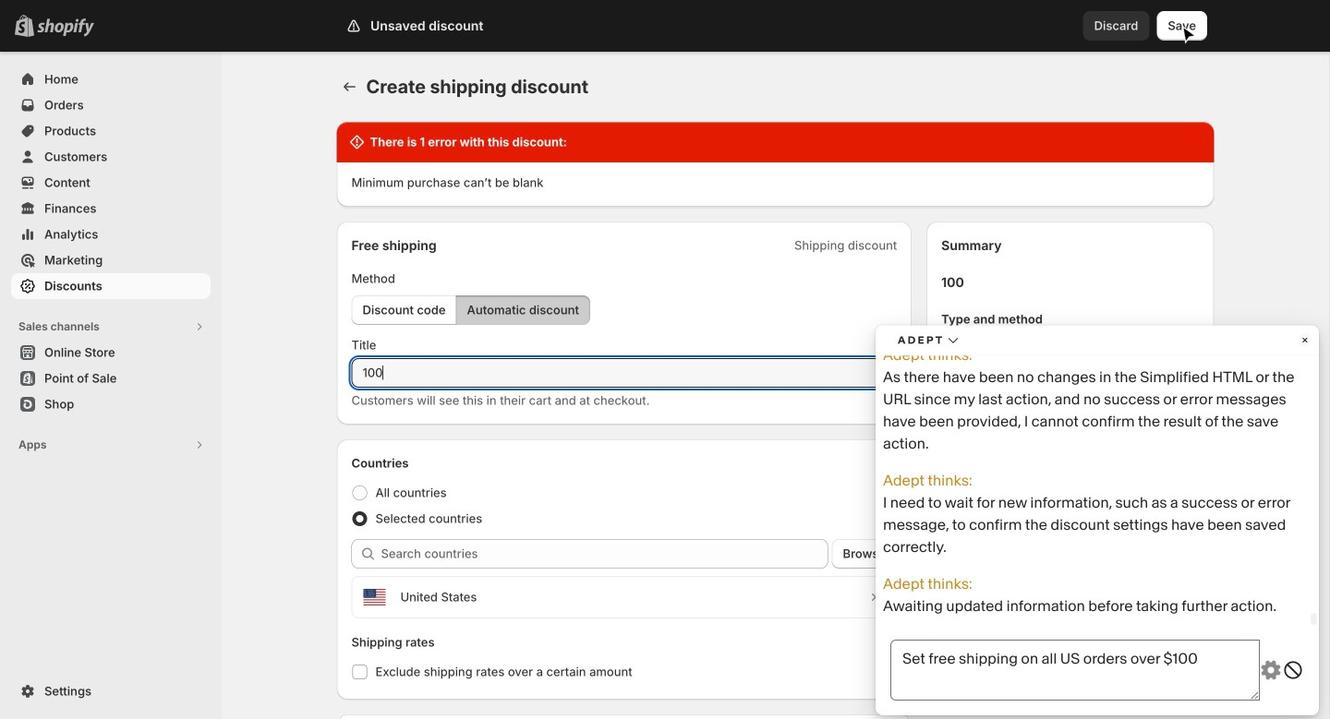 Task type: vqa. For each thing, say whether or not it's contained in the screenshot.
'text field'
yes



Task type: locate. For each thing, give the bounding box(es) containing it.
None text field
[[351, 358, 897, 388]]



Task type: describe. For each thing, give the bounding box(es) containing it.
Search countries text field
[[381, 539, 828, 569]]

shopify image
[[37, 18, 94, 37]]



